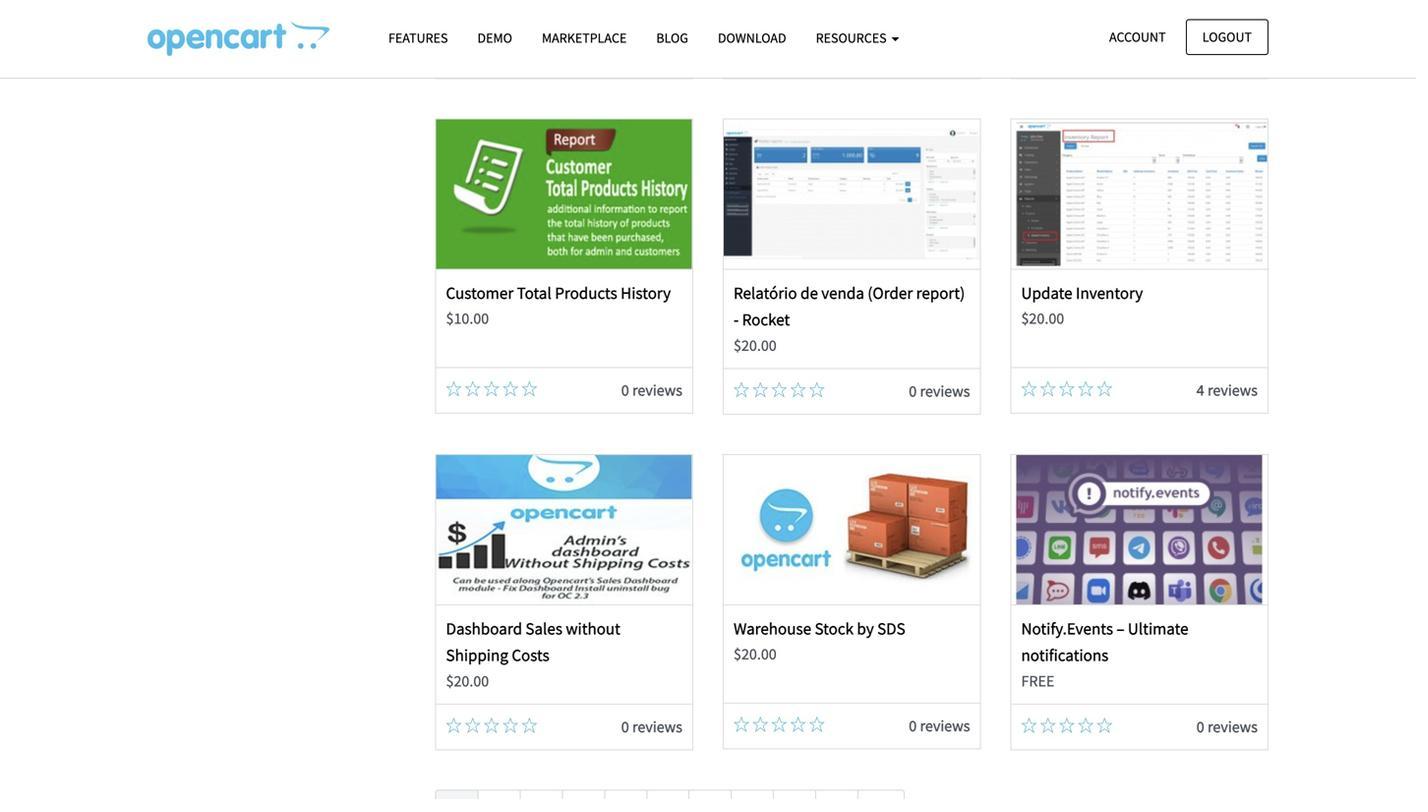 Task type: locate. For each thing, give the bounding box(es) containing it.
star light o image
[[446, 381, 462, 397], [484, 381, 500, 397], [503, 381, 519, 397], [1022, 381, 1037, 397], [1040, 381, 1056, 397], [1059, 381, 1075, 397], [1078, 381, 1094, 397], [753, 382, 768, 398], [790, 382, 806, 398], [734, 717, 750, 733], [465, 718, 481, 734], [484, 718, 500, 734], [1059, 718, 1075, 734], [1078, 718, 1094, 734], [1097, 718, 1113, 734]]

shipping
[[446, 645, 508, 666]]

warehouse stock by sds image
[[724, 455, 980, 605]]

customer total products history $10.00
[[446, 283, 671, 329]]

features
[[389, 29, 448, 47]]

$20.00 inside update inventory $20.00
[[1022, 309, 1065, 329]]

reviews for notifications
[[1208, 718, 1258, 737]]

-
[[734, 309, 739, 330]]

$20.00
[[1022, 309, 1065, 329], [734, 336, 777, 355], [734, 645, 777, 665], [446, 672, 489, 691]]

opencart - marketplace image
[[148, 21, 330, 56]]

$20.00 down the 'shipping'
[[446, 672, 489, 691]]

0 for warehouse stock by sds
[[909, 717, 917, 736]]

reviews for history
[[632, 381, 683, 400]]

relatório de venda (order report) - rocket $20.00
[[734, 283, 965, 355]]

relatório de venda (order report) - rocket image
[[724, 119, 980, 269]]

0 for dashboard sales without shipping costs
[[621, 718, 629, 737]]

features link
[[374, 21, 463, 55]]

logout
[[1203, 28, 1252, 46]]

blog
[[656, 29, 689, 47]]

(order
[[868, 283, 913, 303]]

free
[[1022, 672, 1055, 691]]

dashboard
[[446, 619, 522, 639]]

$10.00
[[446, 309, 489, 329]]

download link
[[703, 21, 801, 55]]

customer total products history link
[[446, 283, 671, 303]]

dashboard sales without shipping costs $20.00
[[446, 619, 621, 691]]

update inventory $20.00
[[1022, 283, 1143, 329]]

$20.00 down warehouse
[[734, 645, 777, 665]]

$20.00 down update
[[1022, 309, 1065, 329]]

1
[[1197, 46, 1205, 65]]

demo
[[478, 29, 512, 47]]

warehouse stock by sds $20.00
[[734, 619, 906, 665]]

update inventory link
[[1022, 283, 1143, 303]]

download
[[718, 29, 787, 47]]

account link
[[1093, 19, 1183, 55]]

–
[[1117, 619, 1125, 639]]

star light o image
[[465, 381, 481, 397], [522, 381, 537, 397], [1097, 381, 1113, 397], [734, 382, 750, 398], [772, 382, 787, 398], [809, 382, 825, 398], [753, 717, 768, 733], [772, 717, 787, 733], [790, 717, 806, 733], [809, 717, 825, 733], [446, 718, 462, 734], [503, 718, 519, 734], [522, 718, 537, 734], [1022, 718, 1037, 734], [1040, 718, 1056, 734]]

reviews
[[1208, 46, 1258, 65], [632, 381, 683, 400], [1208, 381, 1258, 400], [920, 382, 970, 401], [920, 717, 970, 736], [632, 718, 683, 737], [1208, 718, 1258, 737]]

4 reviews
[[1197, 381, 1258, 400]]

0 reviews
[[621, 381, 683, 400], [909, 382, 970, 401], [909, 717, 970, 736], [621, 718, 683, 737], [1197, 718, 1258, 737]]

1 reviews
[[1197, 46, 1258, 65]]

warehouse stock by sds link
[[734, 619, 906, 639]]

report)
[[916, 283, 965, 303]]

ultimate
[[1128, 619, 1189, 639]]

0
[[621, 381, 629, 400], [909, 382, 917, 401], [909, 717, 917, 736], [621, 718, 629, 737], [1197, 718, 1205, 737]]

0 for customer total products history
[[621, 381, 629, 400]]

update inventory image
[[1012, 119, 1268, 269]]

dashboard sales without shipping costs image
[[436, 455, 692, 605]]

resources link
[[801, 21, 914, 55]]

by
[[857, 619, 874, 639]]

resources
[[816, 29, 890, 47]]

$20.00 down rocket
[[734, 336, 777, 355]]



Task type: describe. For each thing, give the bounding box(es) containing it.
customer
[[446, 283, 514, 303]]

venda
[[822, 283, 865, 303]]

inventory
[[1076, 283, 1143, 303]]

costs
[[512, 645, 550, 666]]

notify.events – ultimate notifications link
[[1022, 619, 1189, 666]]

reviews for (order
[[920, 382, 970, 401]]

notify.events
[[1022, 619, 1113, 639]]

$20.00 inside warehouse stock by sds $20.00
[[734, 645, 777, 665]]

reviews for sds
[[920, 717, 970, 736]]

logout link
[[1186, 19, 1269, 55]]

relatório de venda (order report) - rocket link
[[734, 283, 965, 330]]

warehouse
[[734, 619, 812, 639]]

0 reviews for relatório de venda (order report) - rocket
[[909, 382, 970, 401]]

0 reviews for dashboard sales without shipping costs
[[621, 718, 683, 737]]

notify.events – ultimate notifications image
[[1012, 455, 1268, 605]]

products
[[555, 283, 618, 303]]

marketplace link
[[527, 21, 642, 55]]

sales
[[526, 619, 563, 639]]

without
[[566, 619, 621, 639]]

dashboard sales without shipping costs link
[[446, 619, 621, 666]]

0 reviews for customer total products history
[[621, 381, 683, 400]]

reviews for shipping
[[632, 718, 683, 737]]

4
[[1197, 381, 1205, 400]]

update
[[1022, 283, 1073, 303]]

0 reviews for notify.events – ultimate notifications
[[1197, 718, 1258, 737]]

notifications
[[1022, 645, 1109, 666]]

rocket
[[742, 309, 790, 330]]

0 reviews for warehouse stock by sds
[[909, 717, 970, 736]]

demo link
[[463, 21, 527, 55]]

blog link
[[642, 21, 703, 55]]

stock
[[815, 619, 854, 639]]

de
[[801, 283, 818, 303]]

0 for notify.events – ultimate notifications
[[1197, 718, 1205, 737]]

sds
[[878, 619, 906, 639]]

relatório
[[734, 283, 797, 303]]

0 for relatório de venda (order report) - rocket
[[909, 382, 917, 401]]

history
[[621, 283, 671, 303]]

$20.00 inside relatório de venda (order report) - rocket $20.00
[[734, 336, 777, 355]]

$20.00 inside dashboard sales without shipping costs $20.00
[[446, 672, 489, 691]]

notify.events – ultimate notifications free
[[1022, 619, 1189, 691]]

marketplace
[[542, 29, 627, 47]]

account
[[1110, 28, 1166, 46]]

total
[[517, 283, 552, 303]]

customer total products history image
[[436, 119, 692, 269]]



Task type: vqa. For each thing, say whether or not it's contained in the screenshot.
Stripe
no



